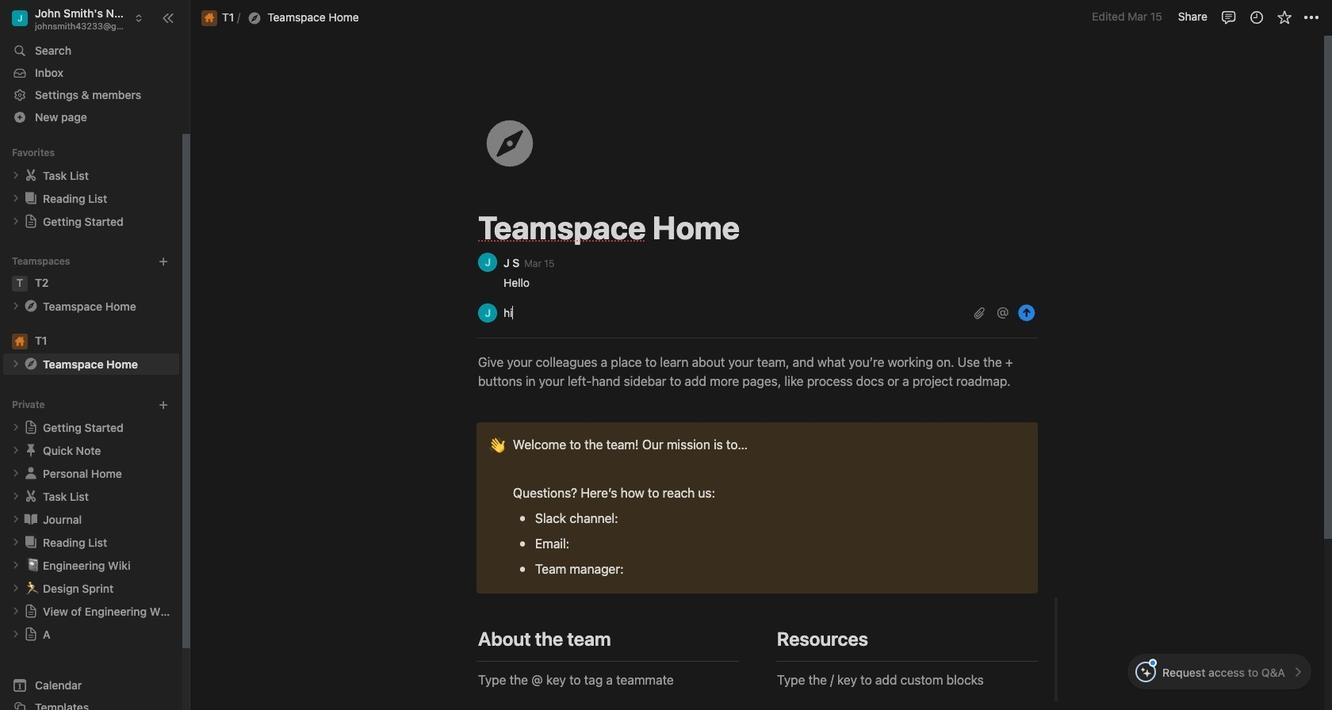 Task type: describe. For each thing, give the bounding box(es) containing it.
change page icon image for second open image from the top
[[24, 214, 38, 229]]

1 open image from the top
[[11, 194, 21, 203]]

2 open image from the top
[[11, 217, 21, 226]]

9 open image from the top
[[11, 630, 21, 640]]

updates image
[[1249, 9, 1265, 25]]

3 open image from the top
[[11, 302, 21, 311]]

attach file image
[[973, 307, 986, 320]]

change page icon image for third open icon
[[23, 443, 39, 459]]

3 open image from the top
[[11, 446, 21, 456]]

4 open image from the top
[[11, 492, 21, 502]]

6 open image from the top
[[11, 538, 21, 548]]

change page icon image for eighth open icon
[[24, 605, 38, 619]]

👋 image
[[489, 434, 505, 455]]

change page icon image for 4th open image from the bottom of the page
[[23, 298, 39, 314]]

1 open image from the top
[[11, 171, 21, 180]]

send comment image
[[1018, 304, 1037, 323]]

change page icon image for 6th open image from the bottom
[[23, 191, 39, 206]]

7 open image from the top
[[11, 584, 21, 594]]

new teamspace image
[[158, 256, 169, 267]]

change page icon image for 5th open image from the top
[[23, 466, 39, 482]]

change page icon image for 4th open icon
[[23, 489, 39, 505]]



Task type: locate. For each thing, give the bounding box(es) containing it.
5 open image from the top
[[11, 515, 21, 525]]

close sidebar image
[[162, 12, 175, 24]]

add a page image
[[158, 400, 169, 411]]

mention a person, page, or date image
[[997, 307, 1010, 320]]

change page icon image for first open icon from the bottom of the page
[[24, 628, 38, 642]]

change page icon image for sixth open image from the top
[[23, 535, 39, 551]]

6 open image from the top
[[11, 561, 21, 571]]

favorite image
[[1277, 9, 1293, 25]]

4 open image from the top
[[11, 423, 21, 433]]

change page icon image for 2nd open icon
[[23, 356, 39, 372]]

change page icon image for 4th open image from the top of the page
[[24, 421, 38, 435]]

📓 image
[[25, 556, 40, 575]]

open image
[[11, 194, 21, 203], [11, 217, 21, 226], [11, 302, 21, 311], [11, 423, 21, 433], [11, 469, 21, 479], [11, 538, 21, 548]]

t image
[[12, 276, 28, 292]]

change page icon image
[[479, 113, 541, 175], [23, 168, 39, 183], [23, 191, 39, 206], [24, 214, 38, 229], [23, 298, 39, 314], [23, 356, 39, 372], [24, 421, 38, 435], [23, 443, 39, 459], [23, 466, 39, 482], [23, 489, 39, 505], [23, 512, 39, 528], [23, 535, 39, 551], [24, 605, 38, 619], [24, 628, 38, 642]]

note
[[477, 423, 1038, 594]]

5 open image from the top
[[11, 469, 21, 479]]

change page icon image for fifth open icon from the top of the page
[[23, 512, 39, 528]]

🏃 image
[[25, 579, 40, 598]]

2 open image from the top
[[11, 360, 21, 369]]

8 open image from the top
[[11, 607, 21, 617]]

comments image
[[1221, 9, 1237, 25]]

open image
[[11, 171, 21, 180], [11, 360, 21, 369], [11, 446, 21, 456], [11, 492, 21, 502], [11, 515, 21, 525], [11, 561, 21, 571], [11, 584, 21, 594], [11, 607, 21, 617], [11, 630, 21, 640]]

change page icon image for 1st open icon from the top
[[23, 168, 39, 183]]



Task type: vqa. For each thing, say whether or not it's contained in the screenshot.
"Create and view automations" image
no



